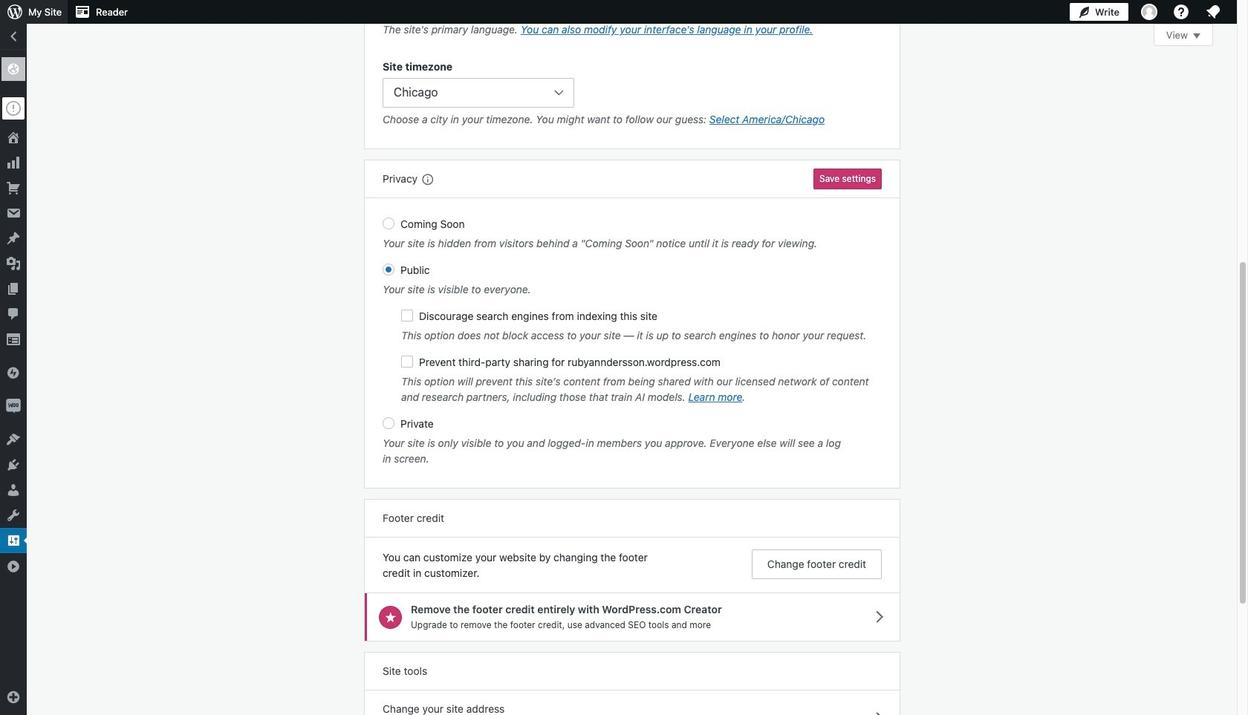 Task type: locate. For each thing, give the bounding box(es) containing it.
None radio
[[383, 418, 395, 430]]

None checkbox
[[401, 310, 413, 322]]

manage your notifications image
[[1204, 3, 1222, 21]]

None checkbox
[[401, 356, 413, 368]]

closed image
[[1193, 33, 1201, 39]]

0 vertical spatial group
[[383, 0, 882, 41]]

None radio
[[383, 218, 395, 230], [383, 264, 395, 276], [383, 218, 395, 230], [383, 264, 395, 276]]

2 vertical spatial group
[[383, 217, 882, 471]]

1 vertical spatial img image
[[6, 399, 21, 414]]

img image
[[6, 366, 21, 380], [6, 399, 21, 414]]

1 img image from the top
[[6, 366, 21, 380]]

1 vertical spatial group
[[383, 59, 882, 131]]

help image
[[1172, 3, 1190, 21]]

group
[[383, 0, 882, 41], [383, 59, 882, 131], [383, 217, 882, 471]]

my profile image
[[1141, 4, 1158, 20]]

0 vertical spatial img image
[[6, 366, 21, 380]]



Task type: describe. For each thing, give the bounding box(es) containing it.
2 img image from the top
[[6, 399, 21, 414]]

more information image
[[420, 173, 434, 186]]

2 group from the top
[[383, 59, 882, 131]]

3 group from the top
[[383, 217, 882, 471]]

1 group from the top
[[383, 0, 882, 41]]



Task type: vqa. For each thing, say whether or not it's contained in the screenshot.
3rd list item
no



